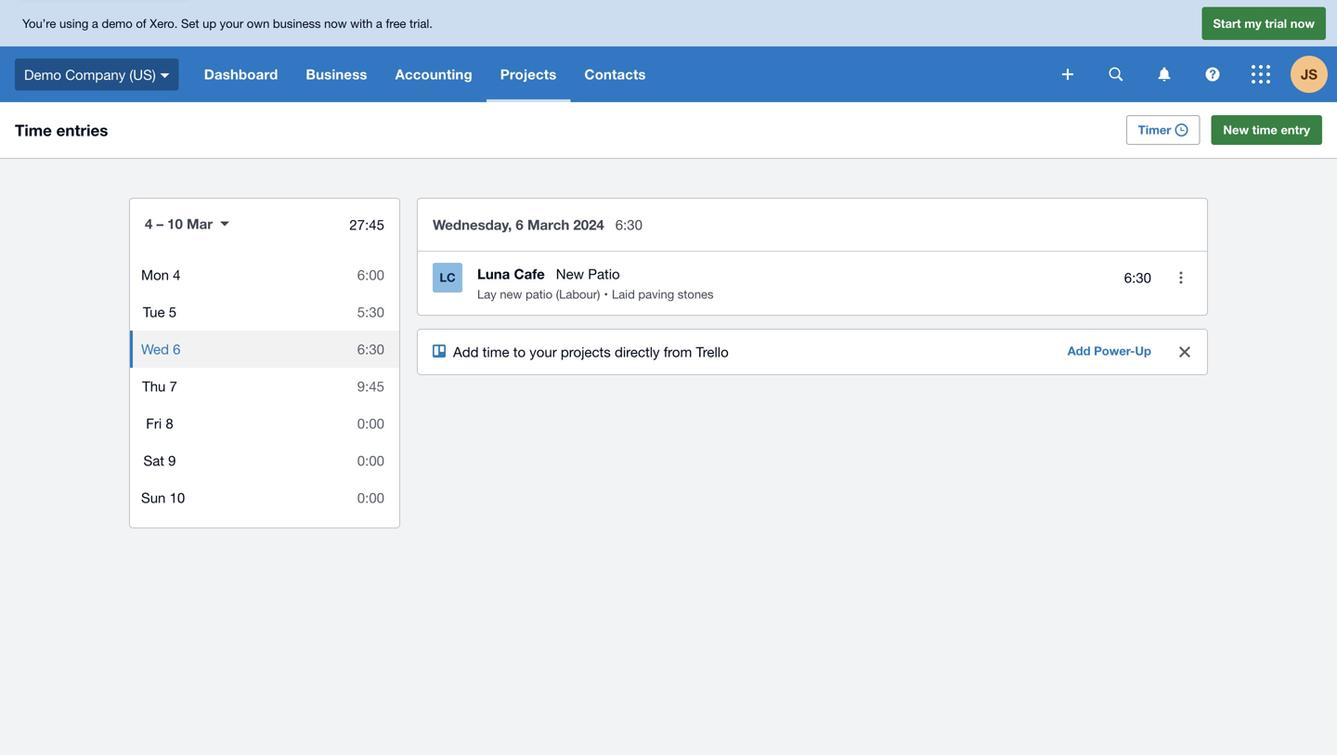Task type: vqa. For each thing, say whether or not it's contained in the screenshot.
my
yes



Task type: locate. For each thing, give the bounding box(es) containing it.
time
[[1253, 123, 1278, 137], [483, 344, 509, 360]]

add left power-
[[1068, 344, 1091, 358]]

new time entry button
[[1211, 115, 1322, 145]]

1 horizontal spatial 6:30
[[616, 216, 643, 233]]

demo company (us)
[[24, 66, 156, 82]]

js button
[[1291, 46, 1337, 102]]

wednesday, 6 march 2024
[[433, 216, 604, 233]]

time left to
[[483, 344, 509, 360]]

sat 9
[[143, 452, 176, 469]]

0:00
[[357, 415, 384, 431], [357, 452, 384, 469], [357, 489, 384, 506]]

6 for wed
[[173, 341, 181, 357]]

patio
[[588, 266, 620, 282]]

3 0:00 from the top
[[357, 489, 384, 506]]

a
[[92, 16, 98, 30], [376, 16, 383, 30]]

0 vertical spatial 6
[[516, 216, 524, 233]]

wed
[[141, 341, 169, 357]]

6:30 left more options image
[[1124, 270, 1152, 286]]

0 horizontal spatial 6:30
[[357, 341, 384, 357]]

demo
[[102, 16, 133, 30]]

new up (labour)
[[556, 266, 584, 282]]

6 right wed
[[173, 341, 181, 357]]

your right to
[[530, 344, 557, 360]]

1 horizontal spatial svg image
[[1206, 67, 1220, 81]]

your
[[220, 16, 243, 30], [530, 344, 557, 360]]

1 now from the left
[[324, 16, 347, 30]]

own
[[247, 16, 270, 30]]

add time to your projects directly from trello
[[453, 344, 729, 360]]

4
[[145, 215, 153, 232], [173, 267, 181, 283]]

svg image
[[1252, 65, 1270, 84], [1206, 67, 1220, 81], [1062, 69, 1074, 80]]

using
[[59, 16, 88, 30]]

0 vertical spatial your
[[220, 16, 243, 30]]

1 0:00 from the top
[[357, 415, 384, 431]]

company
[[65, 66, 126, 82]]

xero.
[[150, 16, 178, 30]]

mon 4
[[141, 267, 181, 283]]

of
[[136, 16, 146, 30]]

up
[[1135, 344, 1152, 358]]

0 vertical spatial 0:00
[[357, 415, 384, 431]]

up
[[203, 16, 216, 30]]

0 horizontal spatial svg image
[[1062, 69, 1074, 80]]

laid
[[612, 287, 635, 301]]

entry
[[1281, 123, 1310, 137]]

march
[[527, 216, 570, 233]]

1 horizontal spatial add
[[1068, 344, 1091, 358]]

timer
[[1138, 123, 1171, 137]]

4 left –
[[145, 215, 153, 232]]

time entries
[[15, 121, 108, 139]]

10
[[167, 215, 183, 232], [170, 489, 185, 506]]

9
[[168, 452, 176, 469]]

0 vertical spatial new
[[1223, 123, 1249, 137]]

0 horizontal spatial a
[[92, 16, 98, 30]]

1 vertical spatial your
[[530, 344, 557, 360]]

dashboard
[[204, 66, 278, 83]]

1 horizontal spatial a
[[376, 16, 383, 30]]

new
[[500, 287, 522, 301]]

6:30 right the 2024
[[616, 216, 643, 233]]

new for new patio
[[556, 266, 584, 282]]

time inside button
[[1253, 123, 1278, 137]]

6:30
[[616, 216, 643, 233], [1124, 270, 1152, 286], [357, 341, 384, 357]]

1 horizontal spatial new
[[1223, 123, 1249, 137]]

0 horizontal spatial your
[[220, 16, 243, 30]]

1 horizontal spatial time
[[1253, 123, 1278, 137]]

0 horizontal spatial 6
[[173, 341, 181, 357]]

10 right –
[[167, 215, 183, 232]]

now left 'with'
[[324, 16, 347, 30]]

accounting
[[395, 66, 472, 83]]

0 horizontal spatial svg image
[[160, 73, 170, 78]]

0 vertical spatial 10
[[167, 215, 183, 232]]

entries
[[56, 121, 108, 139]]

1 horizontal spatial now
[[1291, 16, 1315, 30]]

new
[[1223, 123, 1249, 137], [556, 266, 584, 282]]

banner
[[0, 0, 1337, 102]]

demo company (us) button
[[0, 46, 190, 102]]

1 vertical spatial 4
[[173, 267, 181, 283]]

2 vertical spatial 0:00
[[357, 489, 384, 506]]

accounting button
[[381, 46, 486, 102]]

business button
[[292, 46, 381, 102]]

your inside banner
[[220, 16, 243, 30]]

4 – 10 mar button
[[130, 202, 244, 245]]

cafe
[[514, 266, 545, 282]]

6:30 up 9:45
[[357, 341, 384, 357]]

clear button
[[1166, 333, 1204, 371]]

trial
[[1265, 16, 1287, 30]]

•
[[604, 287, 608, 301]]

4 inside popup button
[[145, 215, 153, 232]]

tue
[[143, 304, 165, 320]]

to
[[513, 344, 526, 360]]

now right trial
[[1291, 16, 1315, 30]]

svg image
[[1109, 67, 1123, 81], [1159, 67, 1171, 81], [160, 73, 170, 78]]

a left free
[[376, 16, 383, 30]]

dashboard link
[[190, 46, 292, 102]]

1 vertical spatial 6:30
[[1124, 270, 1152, 286]]

0 horizontal spatial 4
[[145, 215, 153, 232]]

new inside button
[[1223, 123, 1249, 137]]

0 horizontal spatial new
[[556, 266, 584, 282]]

1 horizontal spatial your
[[530, 344, 557, 360]]

4 – 10 mar
[[145, 215, 213, 232]]

with
[[350, 16, 373, 30]]

1 vertical spatial 6
[[173, 341, 181, 357]]

2 a from the left
[[376, 16, 383, 30]]

7
[[170, 378, 177, 394]]

4 right mon at the left top of page
[[173, 267, 181, 283]]

1 horizontal spatial 6
[[516, 216, 524, 233]]

10 inside popup button
[[167, 215, 183, 232]]

now
[[324, 16, 347, 30], [1291, 16, 1315, 30]]

lc
[[440, 270, 456, 285]]

(labour)
[[556, 287, 600, 301]]

1 vertical spatial 10
[[170, 489, 185, 506]]

time for to
[[483, 344, 509, 360]]

10 right sun
[[170, 489, 185, 506]]

start
[[1213, 16, 1241, 30]]

–
[[156, 215, 163, 232]]

0 horizontal spatial now
[[324, 16, 347, 30]]

your right up
[[220, 16, 243, 30]]

2 vertical spatial 6:30
[[357, 341, 384, 357]]

add left to
[[453, 344, 479, 360]]

1 add from the left
[[453, 344, 479, 360]]

patio
[[526, 287, 553, 301]]

1 vertical spatial new
[[556, 266, 584, 282]]

0 vertical spatial time
[[1253, 123, 1278, 137]]

2 now from the left
[[1291, 16, 1315, 30]]

fri
[[146, 415, 162, 431]]

0:00 for fri 8
[[357, 415, 384, 431]]

2 horizontal spatial svg image
[[1252, 65, 1270, 84]]

new for new time entry
[[1223, 123, 1249, 137]]

0 horizontal spatial time
[[483, 344, 509, 360]]

1 vertical spatial 0:00
[[357, 452, 384, 469]]

stones
[[678, 287, 714, 301]]

trello
[[696, 344, 729, 360]]

time left entry
[[1253, 123, 1278, 137]]

2 add from the left
[[1068, 344, 1091, 358]]

svg image inside demo company (us) "popup button"
[[160, 73, 170, 78]]

6 for wednesday,
[[516, 216, 524, 233]]

new left entry
[[1223, 123, 1249, 137]]

0 horizontal spatial add
[[453, 344, 479, 360]]

1 vertical spatial time
[[483, 344, 509, 360]]

add
[[453, 344, 479, 360], [1068, 344, 1091, 358]]

6
[[516, 216, 524, 233], [173, 341, 181, 357]]

2 0:00 from the top
[[357, 452, 384, 469]]

a right using on the top left of page
[[92, 16, 98, 30]]

6 left march
[[516, 216, 524, 233]]

0 vertical spatial 4
[[145, 215, 153, 232]]

add for add time to your projects directly from trello
[[453, 344, 479, 360]]

wed 6
[[141, 341, 181, 357]]



Task type: describe. For each thing, give the bounding box(es) containing it.
sat
[[143, 452, 164, 469]]

start my trial now
[[1213, 16, 1315, 30]]

9:45
[[357, 378, 384, 394]]

2024
[[573, 216, 604, 233]]

banner containing dashboard
[[0, 0, 1337, 102]]

projects
[[561, 344, 611, 360]]

fri 8
[[146, 415, 173, 431]]

projects
[[500, 66, 557, 83]]

1 horizontal spatial svg image
[[1109, 67, 1123, 81]]

(us)
[[129, 66, 156, 82]]

more options image
[[1163, 259, 1200, 296]]

my
[[1245, 16, 1262, 30]]

directly
[[615, 344, 660, 360]]

0:00 for sun 10
[[357, 489, 384, 506]]

1 horizontal spatial 4
[[173, 267, 181, 283]]

clear image
[[1179, 346, 1191, 358]]

set
[[181, 16, 199, 30]]

luna
[[477, 266, 510, 282]]

0:00 for sat 9
[[357, 452, 384, 469]]

2 horizontal spatial 6:30
[[1124, 270, 1152, 286]]

6:00
[[357, 267, 384, 283]]

timer button
[[1126, 115, 1200, 145]]

2 horizontal spatial svg image
[[1159, 67, 1171, 81]]

5:30
[[357, 304, 384, 320]]

lay
[[477, 287, 497, 301]]

power-
[[1094, 344, 1135, 358]]

wednesday,
[[433, 216, 512, 233]]

add power-up link
[[1057, 337, 1163, 367]]

8
[[166, 415, 173, 431]]

add power-up
[[1068, 344, 1152, 358]]

tue 5
[[143, 304, 177, 320]]

thu
[[142, 378, 166, 394]]

add for add power-up
[[1068, 344, 1091, 358]]

sun 10
[[141, 489, 185, 506]]

sun
[[141, 489, 166, 506]]

0 vertical spatial 6:30
[[616, 216, 643, 233]]

trial.
[[410, 16, 433, 30]]

luna cafe
[[477, 266, 545, 282]]

time
[[15, 121, 52, 139]]

you're using a demo of xero. set up your own business now with a free trial.
[[22, 16, 433, 30]]

1 a from the left
[[92, 16, 98, 30]]

contacts button
[[571, 46, 660, 102]]

27:45
[[350, 216, 384, 233]]

business
[[306, 66, 367, 83]]

js
[[1301, 66, 1318, 83]]

free
[[386, 16, 406, 30]]

thu 7
[[142, 378, 177, 394]]

mon
[[141, 267, 169, 283]]

5
[[169, 304, 177, 320]]

projects button
[[486, 46, 571, 102]]

contacts
[[585, 66, 646, 83]]

mar
[[187, 215, 213, 232]]

lay new patio (labour) • laid paving stones
[[477, 287, 714, 301]]

paving
[[638, 287, 674, 301]]

demo
[[24, 66, 61, 82]]

you're
[[22, 16, 56, 30]]

new patio
[[556, 266, 620, 282]]

business
[[273, 16, 321, 30]]

time for entry
[[1253, 123, 1278, 137]]

from
[[664, 344, 692, 360]]

new time entry
[[1223, 123, 1310, 137]]



